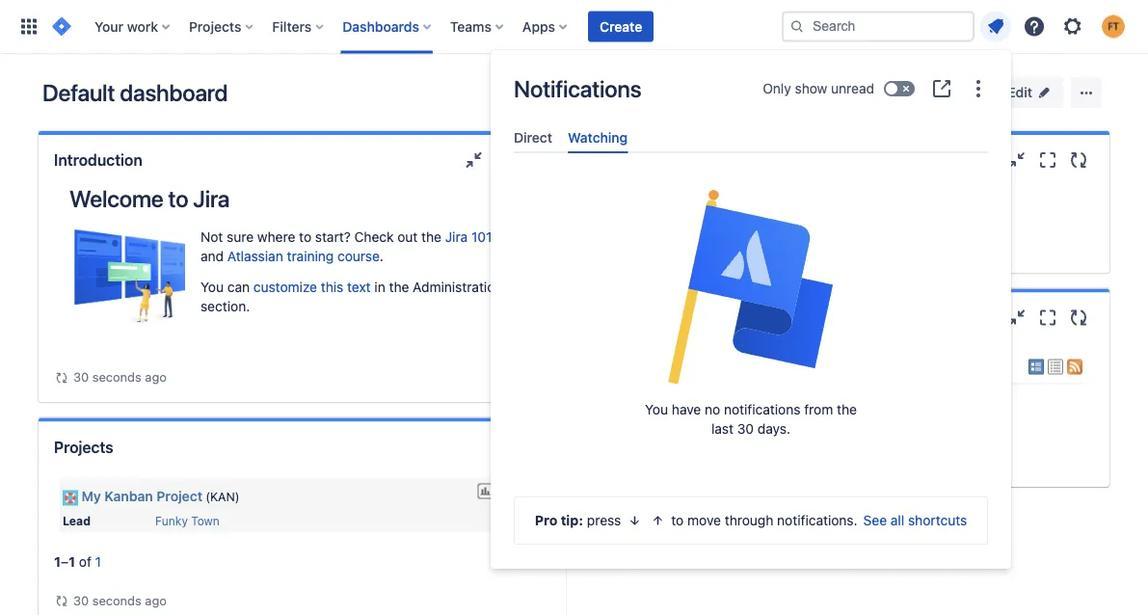 Task type: vqa. For each thing, say whether or not it's contained in the screenshot.
To Do element
no



Task type: locate. For each thing, give the bounding box(es) containing it.
seconds right an arrow curved in a circular way on the button that refreshes the dashboard image
[[92, 370, 142, 384]]

1 vertical spatial no
[[705, 402, 721, 418]]

section.
[[201, 299, 250, 314]]

30 right an arrow curved in a circular way on the button that refreshes the dashboard icon
[[73, 593, 89, 608]]

all
[[891, 513, 905, 529]]

you have no notifications from the last 30 days.
[[645, 402, 857, 437]]

edit icon image
[[1037, 85, 1052, 100]]

your inside your work dropdown button
[[95, 18, 124, 34]]

1
[[54, 554, 61, 570], [69, 554, 75, 570], [95, 554, 101, 570]]

search image
[[790, 19, 805, 34]]

watching
[[568, 129, 628, 145]]

out
[[398, 229, 418, 245]]

30 seconds ago right an arrow curved in a circular way on the button that refreshes the dashboard image
[[73, 370, 167, 384]]

no
[[726, 196, 742, 212], [705, 402, 721, 418]]

2 ago from the top
[[145, 593, 167, 608]]

notifications
[[724, 402, 801, 418]]

tab list containing direct
[[506, 122, 996, 154]]

1 vertical spatial seconds
[[92, 593, 142, 608]]

jira left the 101
[[445, 229, 468, 245]]

30 for projects
[[73, 593, 89, 608]]

1 horizontal spatial no
[[726, 196, 742, 212]]

–
[[61, 554, 69, 570]]

from
[[805, 402, 834, 418]]

30
[[73, 370, 89, 384], [738, 421, 754, 437], [73, 593, 89, 608]]

0 vertical spatial 30
[[73, 370, 89, 384]]

1 seconds from the top
[[92, 370, 142, 384]]

atlassian
[[227, 248, 283, 264]]

no left issues
[[726, 196, 742, 212]]

30 seconds ago inside introduction region
[[73, 370, 167, 384]]

no inside you have no notifications from the last 30 days.
[[705, 402, 721, 418]]

notifications dialog
[[491, 50, 1012, 569]]

can
[[227, 279, 250, 295]]

your for your company jira
[[609, 354, 649, 378]]

assigned to me region
[[598, 185, 1095, 258]]

1 vertical spatial your
[[609, 354, 649, 378]]

no up last
[[705, 402, 721, 418]]

you left was
[[645, 402, 669, 418]]

work
[[127, 18, 158, 34]]

1 vertical spatial 30
[[738, 421, 754, 437]]

jira up 'not'
[[193, 185, 230, 212]]

1 ago from the top
[[145, 370, 167, 384]]

1 horizontal spatial projects
[[189, 18, 242, 34]]

30 seconds ago for projects
[[73, 593, 167, 608]]

move
[[688, 513, 722, 529]]

2 vertical spatial 30
[[73, 593, 89, 608]]

have down me
[[693, 196, 723, 212]]

1 horizontal spatial 1
[[69, 554, 75, 570]]

have
[[693, 196, 723, 212], [672, 402, 702, 418]]

apps button
[[517, 11, 575, 42]]

1 vertical spatial jira
[[445, 229, 468, 245]]

ago down "funky"
[[145, 593, 167, 608]]

30 seconds ago inside projects region
[[73, 593, 167, 608]]

funky
[[155, 514, 188, 527]]

0 vertical spatial no
[[726, 196, 742, 212]]

to up atlassian training course link
[[299, 229, 312, 245]]

0 vertical spatial have
[[693, 196, 723, 212]]

you left 'currently'
[[607, 196, 630, 212]]

0 vertical spatial ago
[[145, 370, 167, 384]]

0 vertical spatial the
[[422, 229, 442, 245]]

0 horizontal spatial the
[[389, 279, 409, 295]]

tip:
[[561, 513, 584, 529]]

banner
[[0, 0, 1149, 54]]

banner containing your work
[[0, 0, 1149, 54]]

you inside you have no notifications from the last 30 days.
[[645, 402, 669, 418]]

have inside assigned to me region
[[693, 196, 723, 212]]

dashboards button
[[337, 11, 439, 42]]

through
[[725, 513, 774, 529]]

0 vertical spatial jira
[[193, 185, 230, 212]]

arrow down image
[[627, 513, 643, 529]]

0 horizontal spatial projects
[[54, 438, 113, 456]]

settings image
[[1062, 15, 1085, 38]]

currently
[[634, 196, 690, 212]]

maximize activity streams image
[[1037, 306, 1060, 329]]

0 vertical spatial seconds
[[92, 370, 142, 384]]

activity streams
[[598, 309, 716, 327]]

days.
[[758, 421, 791, 437]]

1 vertical spatial ago
[[145, 593, 167, 608]]

2 30 seconds ago from the top
[[73, 593, 167, 608]]

seconds down '1' link
[[92, 593, 142, 608]]

to left me
[[668, 151, 683, 169]]

1 horizontal spatial your
[[609, 354, 649, 378]]

ago inside projects region
[[145, 593, 167, 608]]

tab list inside notifications dialog
[[506, 122, 996, 154]]

to inside not sure where to start? check out the jira 101 guide and atlassian training course .
[[299, 229, 312, 245]]

pro
[[535, 513, 558, 529]]

dashboard
[[120, 79, 228, 106]]

you inside assigned to me region
[[607, 196, 630, 212]]

minimize assigned to me image
[[1006, 149, 1029, 172]]

to inside notifications dialog
[[672, 513, 684, 529]]

0 vertical spatial projects
[[189, 18, 242, 34]]

to right arrow up 'icon' on the bottom
[[672, 513, 684, 529]]

have left found
[[672, 402, 702, 418]]

funky town
[[155, 514, 220, 527]]

you for you can customize this text
[[201, 279, 224, 295]]

30 seconds ago
[[73, 370, 167, 384], [73, 593, 167, 608]]

ago inside introduction region
[[145, 370, 167, 384]]

notifications image
[[985, 15, 1008, 38]]

project
[[156, 489, 203, 505]]

30 right an arrow curved in a circular way on the button that refreshes the dashboard image
[[73, 370, 89, 384]]

default dashboard
[[42, 79, 228, 106]]

0 horizontal spatial no
[[705, 402, 721, 418]]

to
[[668, 151, 683, 169], [168, 185, 188, 212], [299, 229, 312, 245], [672, 513, 684, 529]]

notifications.
[[778, 513, 858, 529]]

where
[[257, 229, 296, 245]]

assigned
[[598, 151, 664, 169]]

you for you have no notifications from the last 30 days.
[[645, 402, 669, 418]]

activity streams region
[[598, 343, 1095, 472]]

0 vertical spatial you
[[607, 196, 630, 212]]

last
[[712, 421, 734, 437]]

2 horizontal spatial you
[[645, 402, 669, 418]]

1 30 seconds ago from the top
[[73, 370, 167, 384]]

projects up my on the bottom of page
[[54, 438, 113, 456]]

more image
[[967, 77, 991, 100]]

2 vertical spatial the
[[837, 402, 857, 418]]

edit
[[1008, 84, 1033, 100]]

check
[[355, 229, 394, 245]]

1 vertical spatial projects
[[54, 438, 113, 456]]

you up section.
[[201, 279, 224, 295]]

2 vertical spatial you
[[645, 402, 669, 418]]

found
[[706, 395, 739, 409]]

1 vertical spatial have
[[672, 402, 702, 418]]

the right in
[[389, 279, 409, 295]]

30 right last
[[738, 421, 754, 437]]

you inside introduction region
[[201, 279, 224, 295]]

jira software image
[[50, 15, 73, 38], [50, 15, 73, 38]]

direct
[[514, 129, 553, 145]]

your up no
[[609, 354, 649, 378]]

filters
[[272, 18, 312, 34]]

projects right work
[[189, 18, 242, 34]]

2 horizontal spatial the
[[837, 402, 857, 418]]

1 horizontal spatial you
[[607, 196, 630, 212]]

seconds for projects
[[92, 593, 142, 608]]

0 vertical spatial 30 seconds ago
[[73, 370, 167, 384]]

your inside activity streams region
[[609, 354, 649, 378]]

only
[[763, 81, 792, 96]]

30 inside introduction region
[[73, 370, 89, 384]]

lead
[[63, 514, 91, 527]]

0 horizontal spatial jira
[[193, 185, 230, 212]]

watching tab panel
[[506, 154, 996, 171]]

your left work
[[95, 18, 124, 34]]

my
[[82, 489, 101, 505]]

to right welcome
[[168, 185, 188, 212]]

your work button
[[89, 11, 177, 42]]

0 horizontal spatial 1
[[54, 554, 61, 570]]

your
[[95, 18, 124, 34], [609, 354, 649, 378]]

my kanban project link
[[82, 489, 203, 505]]

have inside you have no notifications from the last 30 days.
[[672, 402, 702, 418]]

1 horizontal spatial jira
[[445, 229, 468, 245]]

seconds inside introduction region
[[92, 370, 142, 384]]

30 inside projects region
[[73, 593, 89, 608]]

atlassian training course link
[[227, 248, 380, 264]]

sure
[[227, 229, 254, 245]]

issues
[[745, 196, 785, 212]]

101
[[472, 229, 492, 245]]

tab list
[[506, 122, 996, 154]]

town
[[191, 514, 220, 527]]

30 seconds ago down '1' link
[[73, 593, 167, 608]]

ago right an arrow curved in a circular way on the button that refreshes the dashboard image
[[145, 370, 167, 384]]

welcome
[[69, 185, 164, 212]]

2 seconds from the top
[[92, 593, 142, 608]]

no inside assigned to me region
[[726, 196, 742, 212]]

2 horizontal spatial 1
[[95, 554, 101, 570]]

1 vertical spatial 30 seconds ago
[[73, 593, 167, 608]]

seconds inside projects region
[[92, 593, 142, 608]]

1 vertical spatial you
[[201, 279, 224, 295]]

introduction region
[[54, 185, 551, 387]]

0 vertical spatial your
[[95, 18, 124, 34]]

ago
[[145, 370, 167, 384], [145, 593, 167, 608]]

1 vertical spatial the
[[389, 279, 409, 295]]

1 horizontal spatial the
[[422, 229, 442, 245]]

press
[[587, 513, 622, 529]]

0 horizontal spatial your
[[95, 18, 124, 34]]

streams
[[656, 309, 716, 327]]

the right from
[[837, 402, 857, 418]]

the right out
[[422, 229, 442, 245]]

0 horizontal spatial you
[[201, 279, 224, 295]]



Task type: describe. For each thing, give the bounding box(es) containing it.
not
[[201, 229, 223, 245]]

issues link
[[745, 196, 785, 212]]

in the administration section.
[[201, 279, 503, 314]]

not sure where to start? check out the jira 101 guide and atlassian training course .
[[201, 229, 531, 264]]

course
[[338, 248, 380, 264]]

see all shortcuts button
[[864, 511, 968, 531]]

the inside in the administration section.
[[389, 279, 409, 295]]

you for you currently have no issues
[[607, 196, 630, 212]]

and
[[201, 248, 224, 264]]

ago for introduction
[[145, 370, 167, 384]]

jira 101 guide link
[[445, 229, 531, 245]]

1 link
[[95, 554, 101, 570]]

seconds for introduction
[[92, 370, 142, 384]]

your for your work
[[95, 18, 124, 34]]

me
[[686, 151, 709, 169]]

projects button
[[183, 11, 261, 42]]

the inside not sure where to start? check out the jira 101 guide and atlassian training course .
[[422, 229, 442, 245]]

kanban
[[104, 489, 153, 505]]

see
[[864, 513, 888, 529]]

activity
[[634, 395, 676, 409]]

minimize introduction image
[[463, 149, 486, 172]]

activity
[[598, 309, 652, 327]]

show
[[795, 81, 828, 96]]

an arrow curved in a circular way on the button that refreshes the dashboard image
[[54, 593, 69, 609]]

open notifications in a new tab image
[[931, 77, 954, 100]]

guide
[[496, 229, 531, 245]]

star default dashboard image
[[862, 82, 885, 105]]

maximize introduction image
[[493, 149, 517, 172]]

(kan)
[[206, 490, 240, 504]]

you currently have no issues
[[607, 196, 785, 212]]

projects region
[[54, 472, 551, 611]]

this
[[321, 279, 344, 295]]

refresh activity streams image
[[1068, 306, 1091, 329]]

jira
[[741, 354, 782, 378]]

ago for projects
[[145, 593, 167, 608]]

jira inside not sure where to start? check out the jira 101 guide and atlassian training course .
[[445, 229, 468, 245]]

maximize assigned to me image
[[1037, 149, 1060, 172]]

of
[[79, 554, 92, 570]]

default
[[42, 79, 115, 106]]

refresh assigned to me image
[[1068, 149, 1091, 172]]

minimize activity streams image
[[1006, 306, 1029, 329]]

3 1 from the left
[[95, 554, 101, 570]]

30 seconds ago for introduction
[[73, 370, 167, 384]]

only show unread
[[763, 81, 875, 96]]

in
[[375, 279, 386, 295]]

.
[[380, 248, 384, 264]]

teams
[[450, 18, 492, 34]]

no
[[614, 395, 631, 409]]

Search field
[[782, 11, 975, 42]]

administration
[[413, 279, 503, 295]]

1 – 1 of 1
[[54, 554, 101, 570]]

30 inside you have no notifications from the last 30 days.
[[738, 421, 754, 437]]

filters button
[[267, 11, 331, 42]]

appswitcher icon image
[[17, 15, 41, 38]]

teams button
[[445, 11, 511, 42]]

you can customize this text
[[201, 279, 371, 295]]

refresh introduction image
[[524, 149, 547, 172]]

welcome to jira
[[69, 185, 230, 212]]

my kanban project (kan)
[[82, 489, 240, 505]]

apps
[[523, 18, 556, 34]]

introduction
[[54, 151, 142, 169]]

text
[[347, 279, 371, 295]]

customize
[[254, 279, 317, 295]]

unread
[[832, 81, 875, 96]]

your work
[[95, 18, 158, 34]]

2 1 from the left
[[69, 554, 75, 570]]

more dashboard actions image
[[1076, 81, 1099, 104]]

create button
[[588, 11, 654, 42]]

dashboards
[[343, 18, 419, 34]]

an arrow curved in a circular way on the button that refreshes the dashboard image
[[54, 370, 69, 386]]

arrow up image
[[650, 513, 666, 529]]

pro tip: press
[[535, 513, 622, 529]]

help image
[[1023, 15, 1047, 38]]

projects inside projects dropdown button
[[189, 18, 242, 34]]

primary element
[[12, 0, 782, 54]]

no activity was found
[[614, 395, 739, 409]]

see all shortcuts
[[864, 513, 968, 529]]

your company jira
[[609, 354, 782, 378]]

shortcuts
[[909, 513, 968, 529]]

to move through notifications.
[[672, 513, 858, 529]]

the inside you have no notifications from the last 30 days.
[[837, 402, 857, 418]]

assigned to me
[[598, 151, 709, 169]]

funky town link
[[155, 514, 220, 527]]

was
[[680, 395, 703, 409]]

1 1 from the left
[[54, 554, 61, 570]]

edit link
[[997, 77, 1064, 108]]

your profile and settings image
[[1103, 15, 1126, 38]]

company
[[653, 354, 737, 378]]

start?
[[315, 229, 351, 245]]

refresh button
[[897, 77, 989, 108]]

training
[[287, 248, 334, 264]]

notifications
[[514, 75, 642, 102]]

refresh
[[909, 84, 958, 100]]

30 for introduction
[[73, 370, 89, 384]]

refresh image
[[962, 85, 977, 100]]

customize this text link
[[254, 279, 371, 295]]

create
[[600, 18, 643, 34]]



